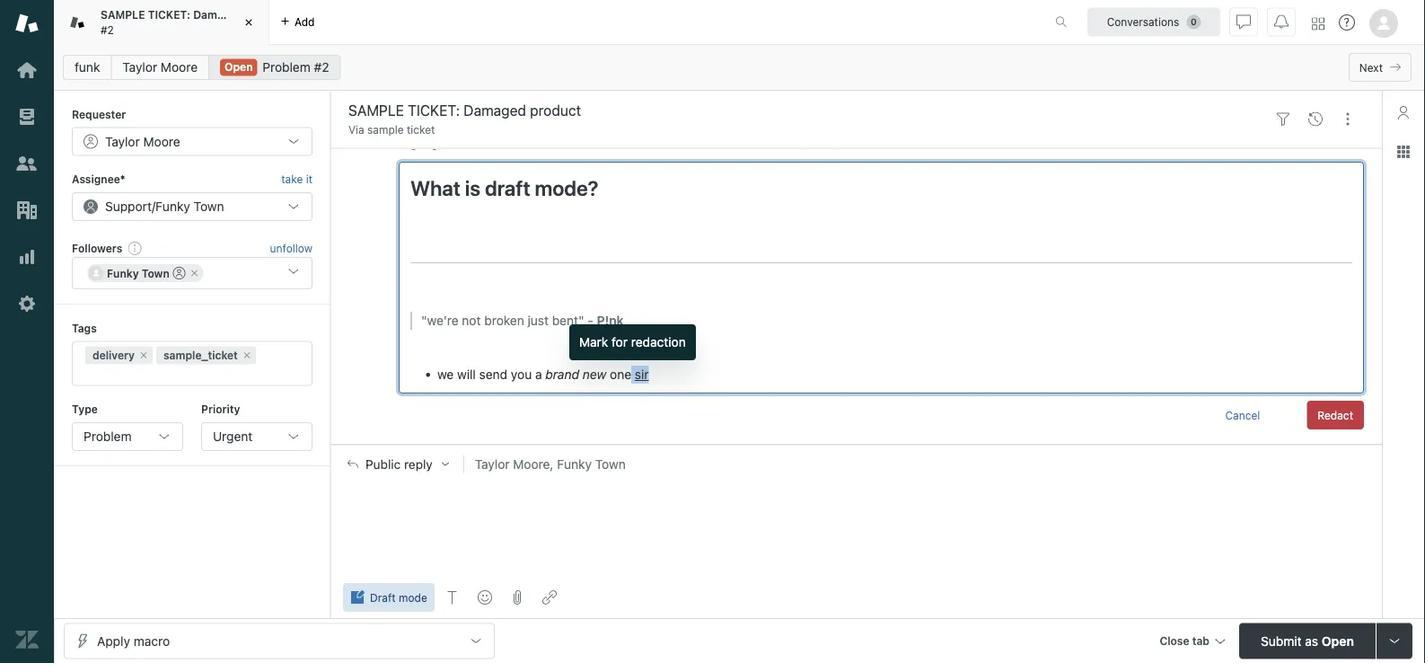 Task type: locate. For each thing, give the bounding box(es) containing it.
redaction
[[741, 135, 799, 150], [631, 335, 686, 350]]

customer context image
[[1397, 105, 1412, 120]]

1 horizontal spatial #2
[[314, 60, 329, 75]]

#2 down add
[[314, 60, 329, 75]]

1 vertical spatial #2
[[314, 60, 329, 75]]

sample ticket: damaged product #2
[[101, 9, 288, 36]]

tags
[[72, 322, 97, 334]]

0 horizontal spatial for
[[612, 335, 628, 350]]

1 horizontal spatial town
[[194, 199, 224, 214]]

open
[[225, 61, 253, 73], [1323, 633, 1355, 648]]

sir
[[635, 367, 649, 382]]

support / funky town
[[105, 199, 224, 214]]

town right moore,
[[596, 456, 626, 471]]

notifications image
[[1275, 15, 1289, 29]]

taylor moore, funky town button
[[463, 455, 1383, 473]]

town for support / funky town
[[194, 199, 224, 214]]

add
[[295, 16, 315, 28]]

organizations image
[[15, 199, 39, 222]]

funky right funkytownclown1@gmail.com image
[[107, 267, 139, 280]]

1 vertical spatial redaction
[[631, 335, 686, 350]]

0 vertical spatial taylor moore
[[123, 60, 198, 75]]

2 horizontal spatial town
[[596, 456, 626, 471]]

ticket
[[407, 124, 435, 136]]

town inside assignee* element
[[194, 199, 224, 214]]

taylor moore down ticket:
[[123, 60, 198, 75]]

0 vertical spatial is
[[914, 135, 923, 150]]

taylor moore, funky town
[[475, 456, 626, 471]]

next
[[1360, 61, 1384, 74]]

1 vertical spatial mark
[[580, 335, 609, 350]]

#2
[[101, 23, 114, 36], [314, 60, 329, 75]]

problem down add popup button
[[263, 60, 311, 75]]

1 vertical spatial not
[[462, 313, 481, 328]]

take it button
[[281, 170, 313, 189]]

moore,
[[513, 456, 554, 471]]

0 horizontal spatial funky
[[107, 267, 139, 280]]

main element
[[0, 0, 54, 663]]

broken
[[485, 313, 525, 328]]

1 vertical spatial taylor moore
[[105, 134, 180, 149]]

funky inside option
[[107, 267, 139, 280]]

for right on
[[721, 135, 738, 150]]

town inside button
[[596, 456, 626, 471]]

mode?
[[535, 176, 599, 201]]

funky inside button
[[557, 456, 592, 471]]

problem for problem
[[84, 429, 132, 444]]

for
[[721, 135, 738, 150], [612, 335, 628, 350]]

remove image right sample_ticket
[[242, 350, 252, 361]]

1 vertical spatial is
[[465, 176, 481, 201]]

events image
[[1309, 112, 1323, 126]]

draft
[[370, 591, 396, 604]]

"we're not broken just bent" - p!nk
[[421, 313, 624, 328]]

funky inside assignee* element
[[156, 199, 190, 214]]

1 vertical spatial funky
[[107, 267, 139, 280]]

sample_ticket
[[164, 349, 238, 362]]

0 vertical spatial mark
[[687, 135, 718, 150]]

public
[[366, 456, 401, 471]]

add button
[[270, 0, 326, 44]]

(enter)
[[803, 135, 845, 150]]

what is draft mode?
[[411, 176, 599, 201]]

taylor inside taylor moore link
[[123, 60, 157, 75]]

mark
[[687, 135, 718, 150], [580, 335, 609, 350]]

.
[[845, 135, 849, 150]]

problem button
[[72, 422, 183, 451]]

2 remove image from the left
[[242, 350, 252, 361]]

town right / at the left top of the page
[[194, 199, 224, 214]]

town left user is an agent icon
[[142, 267, 170, 280]]

send
[[479, 367, 508, 382]]

town inside option
[[142, 267, 170, 280]]

"we're
[[421, 313, 459, 328]]

funky right support
[[156, 199, 190, 214]]

close tab
[[1160, 635, 1210, 647]]

problem down type
[[84, 429, 132, 444]]

is right redaction
[[914, 135, 923, 150]]

mark right on
[[687, 135, 718, 150]]

1 horizontal spatial for
[[721, 135, 738, 150]]

urgent button
[[201, 422, 313, 451]]

0 horizontal spatial mark
[[580, 335, 609, 350]]

open down close icon
[[225, 61, 253, 73]]

0 vertical spatial #2
[[101, 23, 114, 36]]

problem
[[263, 60, 311, 75], [84, 429, 132, 444]]

redaction down subject field
[[741, 135, 799, 150]]

remove image
[[138, 350, 149, 361], [242, 350, 252, 361]]

0 horizontal spatial #2
[[101, 23, 114, 36]]

is left draft
[[465, 176, 481, 201]]

1 horizontal spatial funky
[[156, 199, 190, 214]]

0 horizontal spatial remove image
[[138, 350, 149, 361]]

0 vertical spatial taylor
[[123, 60, 157, 75]]

taylor moore
[[123, 60, 198, 75], [105, 134, 180, 149]]

type
[[72, 403, 98, 416]]

1 vertical spatial town
[[142, 267, 170, 280]]

moore
[[161, 60, 198, 75], [143, 134, 180, 149]]

a
[[536, 367, 542, 382]]

taylor right the funk
[[123, 60, 157, 75]]

0 vertical spatial moore
[[161, 60, 198, 75]]

reversible
[[949, 135, 1006, 150]]

not right "we're
[[462, 313, 481, 328]]

1 horizontal spatial open
[[1323, 633, 1355, 648]]

funky town option
[[87, 264, 204, 282]]

we
[[438, 367, 454, 382]]

mark for redaction button
[[570, 325, 696, 360]]

1 horizontal spatial redaction
[[741, 135, 799, 150]]

funky
[[156, 199, 190, 214], [107, 267, 139, 280], [557, 456, 592, 471]]

0 horizontal spatial town
[[142, 267, 170, 280]]

not left reversible
[[927, 135, 946, 150]]

bent"
[[552, 313, 585, 328]]

ticket:
[[148, 9, 190, 21]]

1 remove image from the left
[[138, 350, 149, 361]]

next button
[[1349, 53, 1412, 82]]

public reply
[[366, 456, 433, 471]]

2 vertical spatial town
[[596, 456, 626, 471]]

insert emojis image
[[478, 590, 492, 605]]

problem inside secondary 'element'
[[263, 60, 311, 75]]

0 vertical spatial not
[[927, 135, 946, 150]]

highlight text or select attachments then click on mark for redaction (enter) . redaction is not reversible
[[399, 135, 1006, 150]]

0 vertical spatial funky
[[156, 199, 190, 214]]

filter image
[[1277, 112, 1291, 126]]

problem inside the problem popup button
[[84, 429, 132, 444]]

2 vertical spatial taylor
[[475, 456, 510, 471]]

funk
[[75, 60, 100, 75]]

town
[[194, 199, 224, 214], [142, 267, 170, 280], [596, 456, 626, 471]]

close image
[[240, 13, 258, 31]]

not
[[927, 135, 946, 150], [462, 313, 481, 328]]

on
[[669, 135, 684, 150]]

p!nk
[[597, 313, 624, 328]]

open inside secondary 'element'
[[225, 61, 253, 73]]

taylor moore down requester at the top left
[[105, 134, 180, 149]]

#2 inside sample ticket: damaged product #2
[[101, 23, 114, 36]]

2 horizontal spatial funky
[[557, 456, 592, 471]]

#2 down sample
[[101, 23, 114, 36]]

apps image
[[1397, 145, 1412, 159]]

funky right moore,
[[557, 456, 592, 471]]

taylor left moore,
[[475, 456, 510, 471]]

displays possible ticket submission types image
[[1388, 634, 1403, 648]]

secondary element
[[54, 49, 1426, 85]]

0 vertical spatial town
[[194, 199, 224, 214]]

is
[[914, 135, 923, 150], [465, 176, 481, 201]]

remove image right delivery
[[138, 350, 149, 361]]

click
[[639, 135, 666, 150]]

open right as
[[1323, 633, 1355, 648]]

0 horizontal spatial problem
[[84, 429, 132, 444]]

hide composer image
[[850, 437, 864, 451]]

format text image
[[445, 590, 460, 605]]

redact
[[1318, 409, 1354, 422]]

sample
[[101, 9, 145, 21]]

0 horizontal spatial redaction
[[631, 335, 686, 350]]

reporting image
[[15, 245, 39, 269]]

take it
[[281, 173, 313, 185]]

0 vertical spatial open
[[225, 61, 253, 73]]

0 vertical spatial redaction
[[741, 135, 799, 150]]

add link (cmd k) image
[[542, 590, 557, 605]]

/
[[152, 199, 156, 214]]

via sample ticket
[[349, 124, 435, 136]]

redaction up the sir
[[631, 335, 686, 350]]

moore down sample ticket: damaged product #2
[[161, 60, 198, 75]]

1 vertical spatial moore
[[143, 134, 180, 149]]

0 horizontal spatial open
[[225, 61, 253, 73]]

1 vertical spatial problem
[[84, 429, 132, 444]]

moore up support / funky town
[[143, 134, 180, 149]]

1 vertical spatial for
[[612, 335, 628, 350]]

customers image
[[15, 152, 39, 175]]

taylor down requester at the top left
[[105, 134, 140, 149]]

for down the 'p!nk'
[[612, 335, 628, 350]]

ticket actions image
[[1341, 112, 1356, 126]]

draft
[[485, 176, 531, 201]]

tab
[[54, 0, 288, 45]]

what
[[411, 176, 461, 201]]

zendesk products image
[[1313, 18, 1325, 30]]

1 vertical spatial taylor
[[105, 134, 140, 149]]

1 horizontal spatial remove image
[[242, 350, 252, 361]]

macro
[[134, 633, 170, 648]]

draft mode
[[370, 591, 427, 604]]

1 horizontal spatial problem
[[263, 60, 311, 75]]

sample
[[368, 124, 404, 136]]

attachments
[[534, 135, 607, 150]]

product
[[246, 9, 288, 21]]

1 horizontal spatial is
[[914, 135, 923, 150]]

new
[[583, 367, 607, 382]]

Subject field
[[345, 100, 1264, 121]]

2 vertical spatial funky
[[557, 456, 592, 471]]

conversations button
[[1088, 8, 1221, 36]]

redact button
[[1308, 401, 1365, 430]]

mark down -
[[580, 335, 609, 350]]

taylor
[[123, 60, 157, 75], [105, 134, 140, 149], [475, 456, 510, 471]]

we will send you a brand new one sir
[[438, 367, 649, 382]]

0 vertical spatial problem
[[263, 60, 311, 75]]

#2 inside secondary 'element'
[[314, 60, 329, 75]]



Task type: describe. For each thing, give the bounding box(es) containing it.
or
[[480, 135, 492, 150]]

1 horizontal spatial mark
[[687, 135, 718, 150]]

support
[[105, 199, 152, 214]]

tab
[[1193, 635, 1210, 647]]

for inside button
[[612, 335, 628, 350]]

damaged
[[193, 9, 244, 21]]

button displays agent's chat status as invisible. image
[[1237, 15, 1252, 29]]

delivery
[[93, 349, 135, 362]]

views image
[[15, 105, 39, 128]]

add attachment image
[[510, 590, 524, 605]]

requester
[[72, 108, 126, 120]]

just
[[528, 313, 549, 328]]

close tab button
[[1152, 623, 1233, 662]]

via
[[349, 124, 364, 136]]

funky for taylor
[[557, 456, 592, 471]]

priority
[[201, 403, 240, 416]]

apply macro
[[97, 633, 170, 648]]

tabs tab list
[[54, 0, 1037, 45]]

submit as open
[[1262, 633, 1355, 648]]

town for taylor moore, funky town
[[596, 456, 626, 471]]

cancel
[[1226, 409, 1261, 422]]

you
[[511, 367, 532, 382]]

moore inside secondary 'element'
[[161, 60, 198, 75]]

remove image for delivery
[[138, 350, 149, 361]]

0 horizontal spatial not
[[462, 313, 481, 328]]

apply
[[97, 633, 130, 648]]

tab containing sample ticket: damaged product
[[54, 0, 288, 45]]

as
[[1306, 633, 1319, 648]]

funky for support
[[156, 199, 190, 214]]

1 horizontal spatial not
[[927, 135, 946, 150]]

will
[[457, 367, 476, 382]]

get help image
[[1340, 14, 1356, 31]]

followers
[[72, 242, 122, 254]]

conversations
[[1108, 16, 1180, 28]]

take
[[281, 173, 303, 185]]

0 horizontal spatial is
[[465, 176, 481, 201]]

taylor moore link
[[111, 55, 209, 80]]

it
[[306, 173, 313, 185]]

then
[[610, 135, 636, 150]]

assignee*
[[72, 173, 125, 185]]

problem for problem #2
[[263, 60, 311, 75]]

taylor inside button
[[475, 456, 510, 471]]

0 vertical spatial for
[[721, 135, 738, 150]]

redaction inside button
[[631, 335, 686, 350]]

text
[[455, 135, 477, 150]]

funkytownclown1@gmail.com image
[[89, 266, 103, 281]]

close
[[1160, 635, 1190, 647]]

one
[[610, 367, 632, 382]]

brand
[[546, 367, 580, 382]]

mode
[[399, 591, 427, 604]]

select
[[496, 135, 531, 150]]

redaction
[[852, 135, 911, 150]]

taylor moore inside requester element
[[105, 134, 180, 149]]

unfollow button
[[270, 240, 313, 256]]

mark for redaction
[[580, 335, 686, 350]]

submit
[[1262, 633, 1302, 648]]

admin image
[[15, 292, 39, 315]]

reply
[[404, 456, 433, 471]]

assignee* element
[[72, 192, 313, 221]]

problem #2
[[263, 60, 329, 75]]

funky town
[[107, 267, 170, 280]]

user is an agent image
[[173, 267, 186, 280]]

taylor moore inside taylor moore link
[[123, 60, 198, 75]]

remove image
[[189, 268, 200, 279]]

remove image for sample_ticket
[[242, 350, 252, 361]]

draft mode button
[[343, 583, 435, 612]]

unfollow
[[270, 242, 313, 254]]

taylor inside requester element
[[105, 134, 140, 149]]

cancel button
[[1215, 401, 1272, 430]]

public reply button
[[332, 445, 463, 483]]

requester element
[[72, 127, 313, 156]]

1 vertical spatial open
[[1323, 633, 1355, 648]]

zendesk image
[[15, 628, 39, 651]]

zendesk support image
[[15, 12, 39, 35]]

funk link
[[63, 55, 112, 80]]

-
[[588, 313, 594, 328]]

followers element
[[72, 257, 313, 289]]

moore inside requester element
[[143, 134, 180, 149]]

urgent
[[213, 429, 253, 444]]

info on adding followers image
[[128, 241, 142, 255]]

mark inside 'mark for redaction' button
[[580, 335, 609, 350]]

get started image
[[15, 58, 39, 82]]

highlight
[[399, 135, 451, 150]]



Task type: vqa. For each thing, say whether or not it's contained in the screenshot.
Close tab popup button on the right
yes



